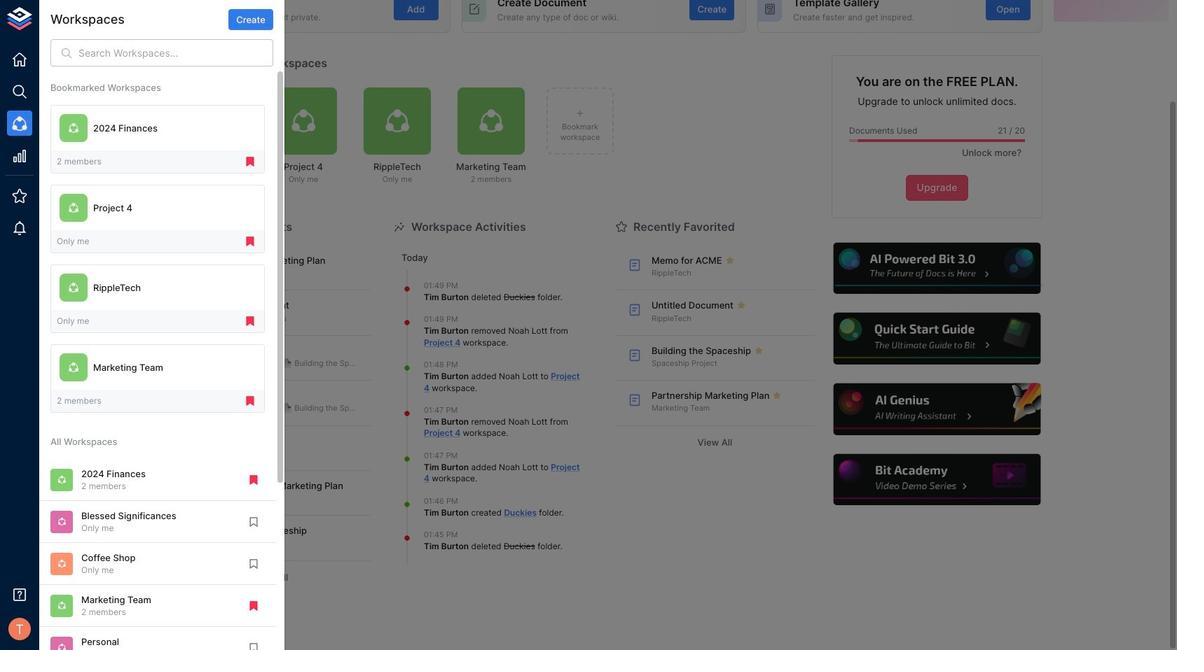 Task type: locate. For each thing, give the bounding box(es) containing it.
bookmark image
[[247, 558, 260, 571]]

remove bookmark image
[[244, 395, 256, 408], [247, 474, 260, 487], [247, 600, 260, 613]]

help image
[[832, 241, 1043, 296], [832, 311, 1043, 367], [832, 382, 1043, 438], [832, 453, 1043, 508]]

remove bookmark image
[[244, 156, 256, 168], [244, 236, 256, 248], [244, 315, 256, 328]]

2 vertical spatial remove bookmark image
[[247, 600, 260, 613]]

1 vertical spatial remove bookmark image
[[244, 236, 256, 248]]

4 help image from the top
[[832, 453, 1043, 508]]

1 help image from the top
[[832, 241, 1043, 296]]

0 vertical spatial bookmark image
[[247, 516, 260, 529]]

bookmark image
[[247, 516, 260, 529], [247, 642, 260, 651]]

1 vertical spatial bookmark image
[[247, 642, 260, 651]]

2 vertical spatial remove bookmark image
[[244, 315, 256, 328]]

Search Workspaces... text field
[[78, 39, 273, 67]]

0 vertical spatial remove bookmark image
[[244, 156, 256, 168]]

3 help image from the top
[[832, 382, 1043, 438]]



Task type: vqa. For each thing, say whether or not it's contained in the screenshot.
Upgrade to Business Plan to Track Documents
no



Task type: describe. For each thing, give the bounding box(es) containing it.
1 bookmark image from the top
[[247, 516, 260, 529]]

2 remove bookmark image from the top
[[244, 236, 256, 248]]

1 remove bookmark image from the top
[[244, 156, 256, 168]]

2 help image from the top
[[832, 311, 1043, 367]]

3 remove bookmark image from the top
[[244, 315, 256, 328]]

2 bookmark image from the top
[[247, 642, 260, 651]]

0 vertical spatial remove bookmark image
[[244, 395, 256, 408]]

1 vertical spatial remove bookmark image
[[247, 474, 260, 487]]



